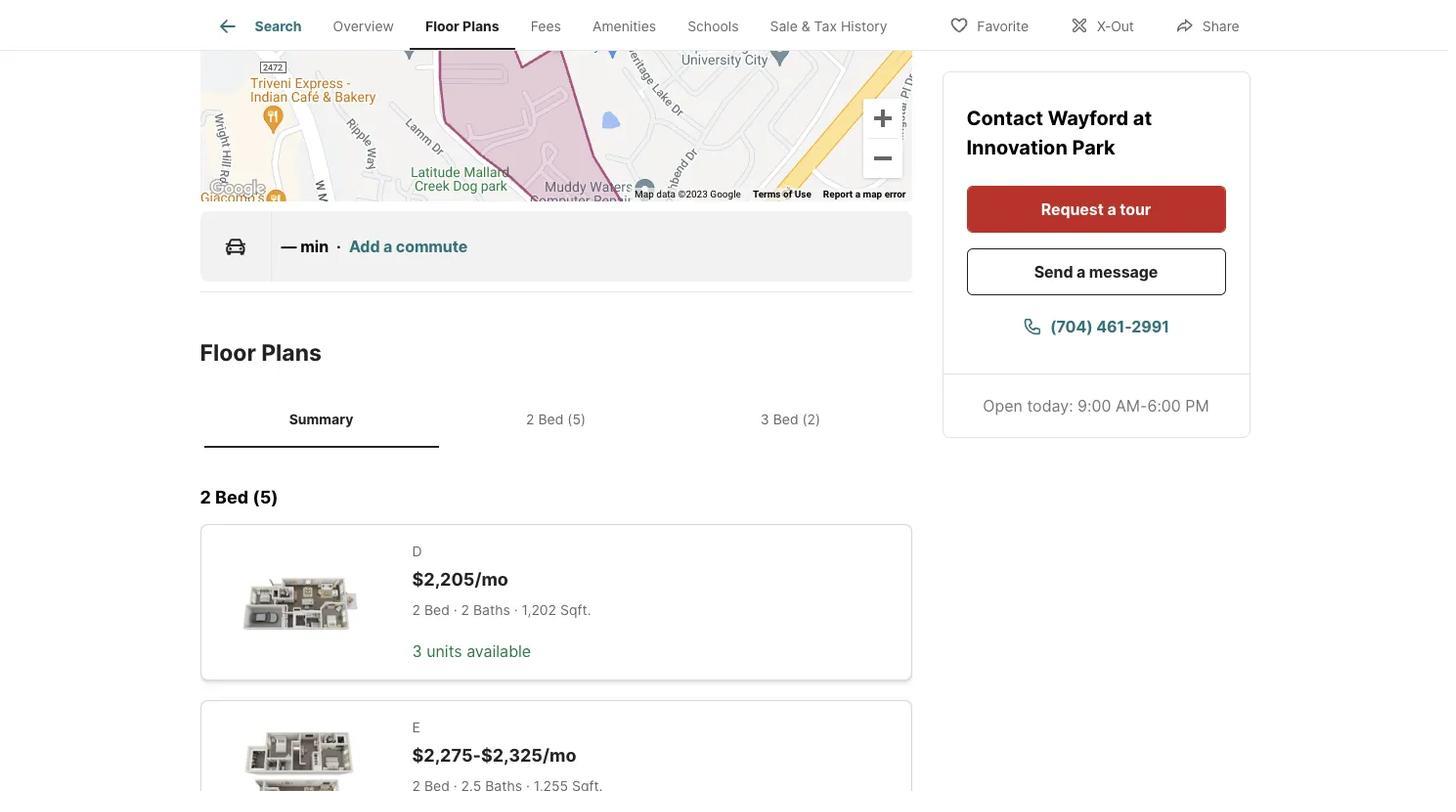 Task type: locate. For each thing, give the bounding box(es) containing it.
a left map
[[856, 189, 861, 200]]

plans inside 'tab'
[[463, 18, 500, 34]]

0 vertical spatial tab list
[[200, 0, 919, 50]]

1 horizontal spatial ·
[[454, 601, 457, 618]]

1 vertical spatial (5)
[[253, 487, 278, 507]]

available
[[467, 641, 531, 661]]

2 bed (5)
[[526, 411, 586, 427], [200, 487, 278, 507]]

2 horizontal spatial ·
[[514, 601, 518, 618]]

a for report
[[856, 189, 861, 200]]

summary tab
[[204, 395, 439, 444]]

0 vertical spatial 3
[[761, 411, 770, 427]]

bed
[[538, 411, 564, 427], [773, 411, 799, 427], [215, 487, 249, 507], [424, 601, 450, 618]]

a inside button
[[1108, 199, 1117, 218]]

©2023
[[678, 189, 708, 200]]

a for send
[[1077, 261, 1086, 281]]

3
[[761, 411, 770, 427], [412, 641, 422, 661]]

data
[[657, 189, 676, 200]]

1 horizontal spatial floor plans
[[425, 18, 500, 34]]

(704)
[[1051, 316, 1093, 336]]

3 left the units in the left bottom of the page
[[412, 641, 422, 661]]

0 vertical spatial (5)
[[568, 411, 586, 427]]

· left 1,202
[[514, 601, 518, 618]]

2 tab list from the top
[[200, 391, 912, 448]]

0 horizontal spatial 2 bed (5)
[[200, 487, 278, 507]]

3 inside tab
[[761, 411, 770, 427]]

min
[[301, 237, 329, 257]]

1 horizontal spatial floor
[[425, 18, 460, 34]]

·
[[337, 237, 341, 257], [454, 601, 457, 618], [514, 601, 518, 618]]

tab list containing search
[[200, 0, 919, 50]]

2
[[526, 411, 535, 427], [200, 487, 211, 507], [412, 601, 421, 618], [461, 601, 470, 618]]

sqft.
[[561, 601, 591, 618]]

amenities
[[593, 18, 657, 34]]

1 vertical spatial 3
[[412, 641, 422, 661]]

0 horizontal spatial ·
[[337, 237, 341, 257]]

3 bed (2) tab
[[674, 395, 908, 444]]

a right add at the left top of the page
[[384, 237, 393, 257]]

· down '$2,205/mo'
[[454, 601, 457, 618]]

2 inside tab
[[526, 411, 535, 427]]

1 tab list from the top
[[200, 0, 919, 50]]

(5)
[[568, 411, 586, 427], [253, 487, 278, 507]]

map data ©2023 google
[[635, 189, 741, 200]]

search
[[255, 18, 302, 34]]

send a message button
[[967, 247, 1226, 294]]

tab list containing summary
[[200, 391, 912, 448]]

request a tour
[[1042, 199, 1152, 218]]

1 horizontal spatial 3
[[761, 411, 770, 427]]

2991
[[1132, 316, 1170, 336]]

a for request
[[1108, 199, 1117, 218]]

send a message
[[1035, 261, 1158, 281]]

google image
[[205, 176, 270, 202]]

0 vertical spatial floor
[[425, 18, 460, 34]]

(704) 461-2991 button
[[967, 302, 1226, 349]]

3 left (2)
[[761, 411, 770, 427]]

open
[[983, 395, 1023, 415]]

1 vertical spatial tab list
[[200, 391, 912, 448]]

&
[[802, 18, 811, 34]]

6:00
[[1148, 395, 1182, 415]]

add a commute button
[[349, 235, 468, 258]]

a left tour
[[1108, 199, 1117, 218]]

share button
[[1159, 4, 1257, 45]]

e
[[412, 719, 421, 736]]

1 horizontal spatial (5)
[[568, 411, 586, 427]]

plans
[[463, 18, 500, 34], [261, 340, 322, 367]]

at
[[1134, 106, 1153, 129]]

1,202
[[522, 601, 557, 618]]

floor plans left fees
[[425, 18, 500, 34]]

1 horizontal spatial 2 bed (5)
[[526, 411, 586, 427]]

3 for 3 units available
[[412, 641, 422, 661]]

out
[[1111, 17, 1135, 34]]

floor plans up summary
[[200, 340, 322, 367]]

sale
[[770, 18, 798, 34]]

1 vertical spatial floor
[[200, 340, 256, 367]]

3 units available
[[412, 641, 531, 661]]

x-
[[1098, 17, 1112, 34]]

a inside button
[[1077, 261, 1086, 281]]

d image
[[232, 557, 365, 649]]

bed inside tab
[[538, 411, 564, 427]]

map
[[863, 189, 883, 200]]

0 vertical spatial plans
[[463, 18, 500, 34]]

e image
[[232, 733, 365, 791]]

floor plans
[[425, 18, 500, 34], [200, 340, 322, 367]]

1 vertical spatial plans
[[261, 340, 322, 367]]

report
[[824, 189, 853, 200]]

· right the min
[[337, 237, 341, 257]]

0 vertical spatial floor plans
[[425, 18, 500, 34]]

2 bed (5) inside tab
[[526, 411, 586, 427]]

a right send
[[1077, 261, 1086, 281]]

1 horizontal spatial plans
[[463, 18, 500, 34]]

0 horizontal spatial 3
[[412, 641, 422, 661]]

tab list
[[200, 0, 919, 50], [200, 391, 912, 448]]

plans up summary
[[261, 340, 322, 367]]

a
[[856, 189, 861, 200], [1108, 199, 1117, 218], [384, 237, 393, 257], [1077, 261, 1086, 281]]

schools
[[688, 18, 739, 34]]

0 horizontal spatial floor plans
[[200, 340, 322, 367]]

fees
[[531, 18, 561, 34]]

request
[[1042, 199, 1104, 218]]

plans left fees
[[463, 18, 500, 34]]

tax
[[814, 18, 837, 34]]

0 vertical spatial 2 bed (5)
[[526, 411, 586, 427]]

floor
[[425, 18, 460, 34], [200, 340, 256, 367]]

schools tab
[[672, 3, 755, 50]]

contact
[[967, 106, 1048, 129]]

—
[[281, 237, 297, 257]]

3 bed (2)
[[761, 411, 821, 427]]

map region
[[31, 0, 1033, 265]]

$2,325/mo
[[481, 745, 577, 766]]

history
[[841, 18, 888, 34]]



Task type: vqa. For each thing, say whether or not it's contained in the screenshot.
the 3 Bed (2) tab
yes



Task type: describe. For each thing, give the bounding box(es) containing it.
wayford
[[1048, 106, 1129, 129]]

bed inside tab
[[773, 411, 799, 427]]

terms of use link
[[753, 189, 812, 200]]

add
[[349, 237, 380, 257]]

d $2,205/mo
[[412, 543, 509, 590]]

report a map error
[[824, 189, 906, 200]]

x-out button
[[1054, 4, 1151, 45]]

(2)
[[803, 411, 821, 427]]

report a map error link
[[824, 189, 906, 200]]

sale & tax history tab
[[755, 3, 903, 50]]

(5) inside 2 bed (5) tab
[[568, 411, 586, 427]]

— min · add a commute
[[281, 237, 468, 257]]

3 for 3 bed (2)
[[761, 411, 770, 427]]

9:00
[[1078, 395, 1112, 415]]

0 horizontal spatial floor
[[200, 340, 256, 367]]

units
[[427, 641, 462, 661]]

0 horizontal spatial plans
[[261, 340, 322, 367]]

search link
[[216, 15, 302, 38]]

(704) 461-2991
[[1051, 316, 1170, 336]]

favorite button
[[934, 4, 1046, 45]]

send
[[1035, 261, 1074, 281]]

461-
[[1097, 316, 1132, 336]]

terms
[[753, 189, 781, 200]]

$2,205/mo
[[412, 569, 509, 590]]

of
[[784, 189, 793, 200]]

today:
[[1028, 395, 1074, 415]]

share
[[1203, 17, 1240, 34]]

· for 2
[[454, 601, 457, 618]]

summary
[[289, 411, 353, 427]]

x-out
[[1098, 17, 1135, 34]]

$2,275-
[[412, 745, 481, 766]]

use
[[795, 189, 812, 200]]

2 bed (5) tab
[[439, 395, 674, 444]]

tour
[[1120, 199, 1152, 218]]

floor inside 'tab'
[[425, 18, 460, 34]]

innovation
[[967, 135, 1068, 158]]

e $2,275-$2,325/mo
[[412, 719, 577, 766]]

open today: 9:00 am-6:00 pm
[[983, 395, 1210, 415]]

amenities tab
[[577, 3, 672, 50]]

favorite
[[978, 17, 1029, 34]]

d
[[412, 543, 422, 560]]

fees tab
[[515, 3, 577, 50]]

floor plans tab
[[410, 3, 515, 50]]

error
[[885, 189, 906, 200]]

google
[[710, 189, 741, 200]]

overview
[[333, 18, 394, 34]]

am-
[[1116, 395, 1148, 415]]

terms of use
[[753, 189, 812, 200]]

commute
[[396, 237, 468, 257]]

1 vertical spatial 2 bed (5)
[[200, 487, 278, 507]]

wayford at innovation park
[[967, 106, 1153, 158]]

park
[[1073, 135, 1116, 158]]

request a tour button
[[967, 185, 1226, 232]]

overview tab
[[317, 3, 410, 50]]

floor plans inside 'tab'
[[425, 18, 500, 34]]

message
[[1090, 261, 1158, 281]]

sale & tax history
[[770, 18, 888, 34]]

(704) 461-2991 link
[[967, 302, 1226, 349]]

pm
[[1186, 395, 1210, 415]]

1 vertical spatial floor plans
[[200, 340, 322, 367]]

map
[[635, 189, 654, 200]]

· for add
[[337, 237, 341, 257]]

0 horizontal spatial (5)
[[253, 487, 278, 507]]

baths
[[473, 601, 510, 618]]

2 bed · 2 baths · 1,202 sqft.
[[412, 601, 591, 618]]



